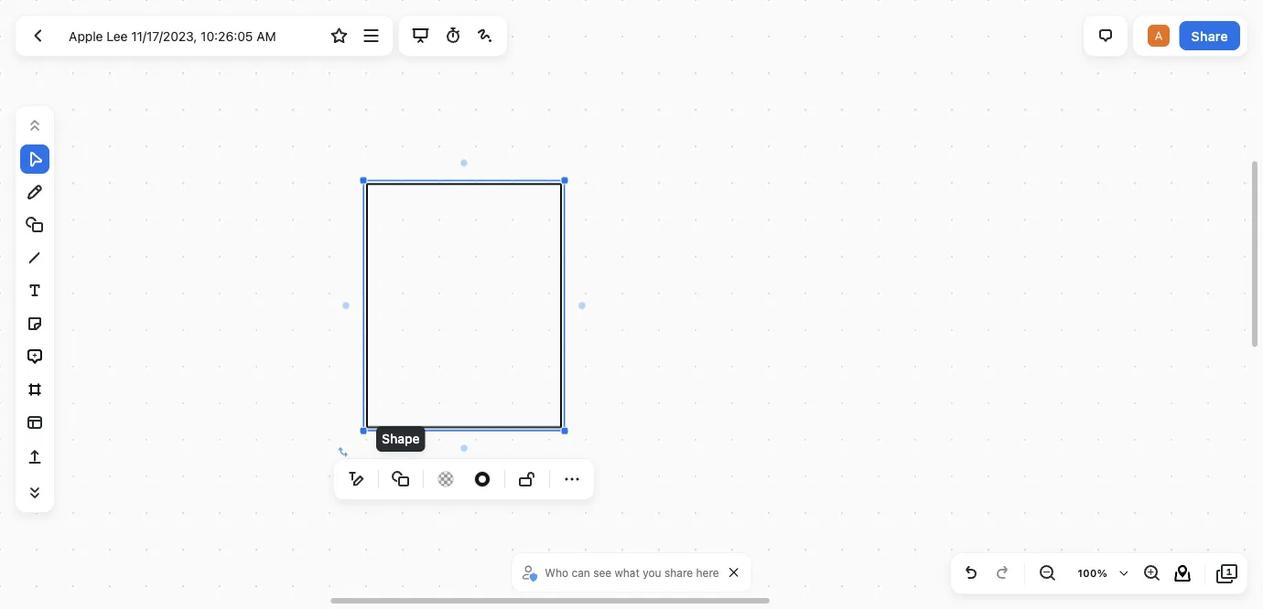 Task type: locate. For each thing, give the bounding box(es) containing it.
what
[[615, 567, 640, 580]]

you
[[643, 567, 662, 580]]

here
[[696, 567, 719, 580]]

undo image
[[961, 563, 983, 585]]

100
[[1078, 568, 1098, 580]]

menu
[[338, 462, 591, 498]]

pages image
[[1217, 563, 1239, 585]]

upload pdfs and images image
[[24, 447, 46, 469]]

Document name text field
[[55, 21, 322, 50]]

lock element
[[513, 465, 542, 494]]

text format image
[[345, 469, 367, 491]]

dashboard image
[[27, 25, 49, 47]]

more element
[[558, 465, 587, 494]]

zoom out image
[[1037, 563, 1059, 585]]

who can see what you share here
[[545, 567, 719, 580]]

share
[[1192, 28, 1229, 43]]

who
[[545, 567, 569, 580]]

present image
[[410, 25, 432, 47]]

star this whiteboard image
[[328, 25, 350, 47]]

more options image
[[360, 25, 382, 47]]



Task type: vqa. For each thing, say whether or not it's contained in the screenshot.
the 'Laser' icon
yes



Task type: describe. For each thing, give the bounding box(es) containing it.
share
[[665, 567, 693, 580]]

laser image
[[474, 25, 496, 47]]

templates image
[[24, 412, 46, 434]]

comment panel image
[[1095, 25, 1117, 47]]

more image
[[561, 469, 583, 491]]

zoom in image
[[1141, 563, 1163, 585]]

mini map image
[[1172, 563, 1194, 585]]

shape image
[[390, 469, 412, 491]]

text format element
[[342, 465, 371, 494]]

100 %
[[1078, 568, 1108, 580]]

lock image
[[516, 469, 538, 491]]

who can see what you share here button
[[519, 559, 724, 587]]

fill image
[[435, 467, 457, 493]]

show more tools image
[[24, 481, 46, 504]]

%
[[1098, 568, 1108, 580]]

see
[[593, 567, 612, 580]]

can
[[572, 567, 590, 580]]

shape element
[[386, 465, 416, 494]]

timer image
[[442, 25, 464, 47]]

share button
[[1180, 21, 1241, 50]]



